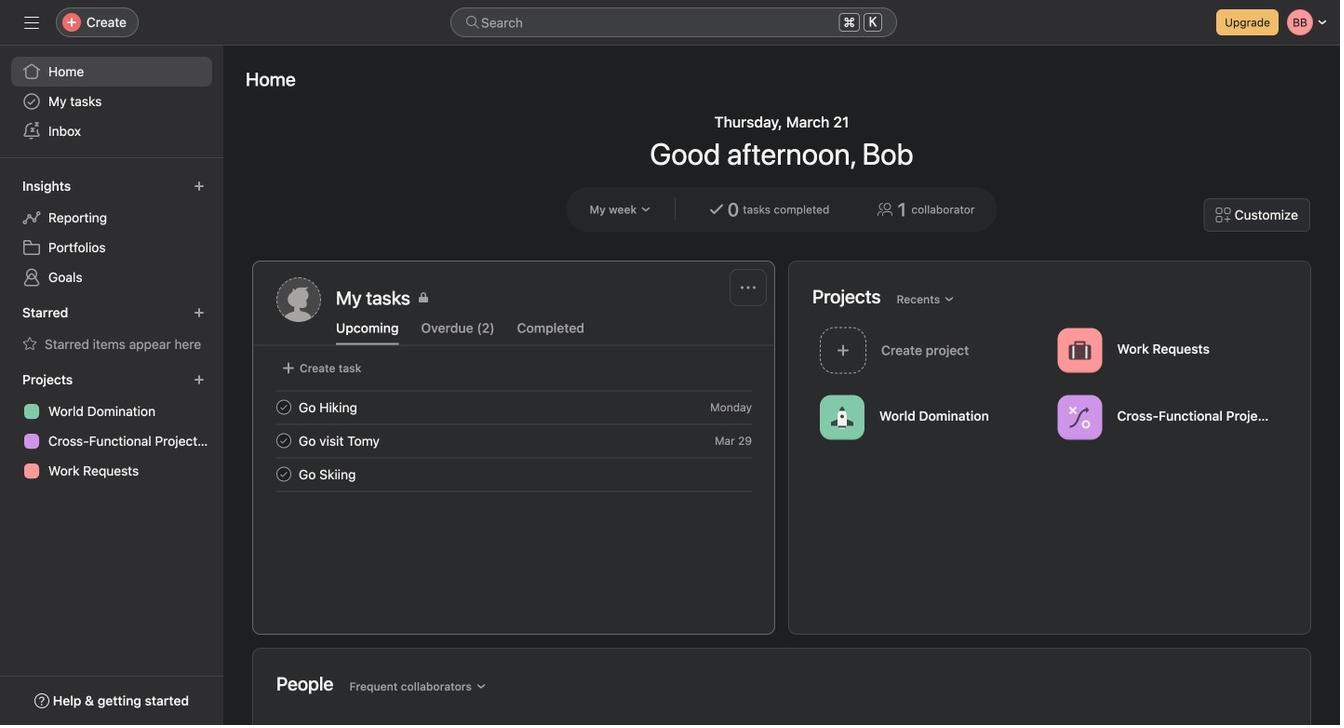 Task type: locate. For each thing, give the bounding box(es) containing it.
None field
[[451, 7, 898, 37]]

briefcase image
[[1069, 339, 1092, 362]]

actions image
[[741, 280, 756, 295]]

mark complete image
[[273, 396, 295, 419], [273, 430, 295, 452], [273, 463, 295, 486]]

Mark complete checkbox
[[273, 396, 295, 419]]

0 vertical spatial mark complete image
[[273, 396, 295, 419]]

2 vertical spatial mark complete image
[[273, 463, 295, 486]]

1 vertical spatial mark complete checkbox
[[273, 463, 295, 486]]

starred element
[[0, 296, 223, 363]]

Search tasks, projects, and more text field
[[451, 7, 898, 37]]

2 mark complete image from the top
[[273, 430, 295, 452]]

1 mark complete image from the top
[[273, 396, 295, 419]]

new project or portfolio image
[[194, 374, 205, 385]]

3 mark complete image from the top
[[273, 463, 295, 486]]

projects element
[[0, 363, 223, 490]]

1 vertical spatial mark complete image
[[273, 430, 295, 452]]

mark complete image for 1st mark complete checkbox from the bottom of the page
[[273, 463, 295, 486]]

add profile photo image
[[277, 277, 321, 322]]

Mark complete checkbox
[[273, 430, 295, 452], [273, 463, 295, 486]]

list item
[[813, 322, 1051, 379], [254, 391, 775, 424], [254, 424, 775, 458], [254, 458, 775, 491]]

0 vertical spatial mark complete checkbox
[[273, 430, 295, 452]]



Task type: describe. For each thing, give the bounding box(es) containing it.
1 mark complete checkbox from the top
[[273, 430, 295, 452]]

rocket image
[[831, 406, 854, 429]]

line_and_symbols image
[[1069, 406, 1092, 429]]

new insights image
[[194, 181, 205, 192]]

mark complete image for mark complete option
[[273, 396, 295, 419]]

add items to starred image
[[194, 307, 205, 318]]

hide sidebar image
[[24, 15, 39, 30]]

2 mark complete checkbox from the top
[[273, 463, 295, 486]]

insights element
[[0, 169, 223, 296]]

global element
[[0, 46, 223, 157]]

mark complete image for first mark complete checkbox from the top of the page
[[273, 430, 295, 452]]



Task type: vqa. For each thing, say whether or not it's contained in the screenshot.
Mark complete image
yes



